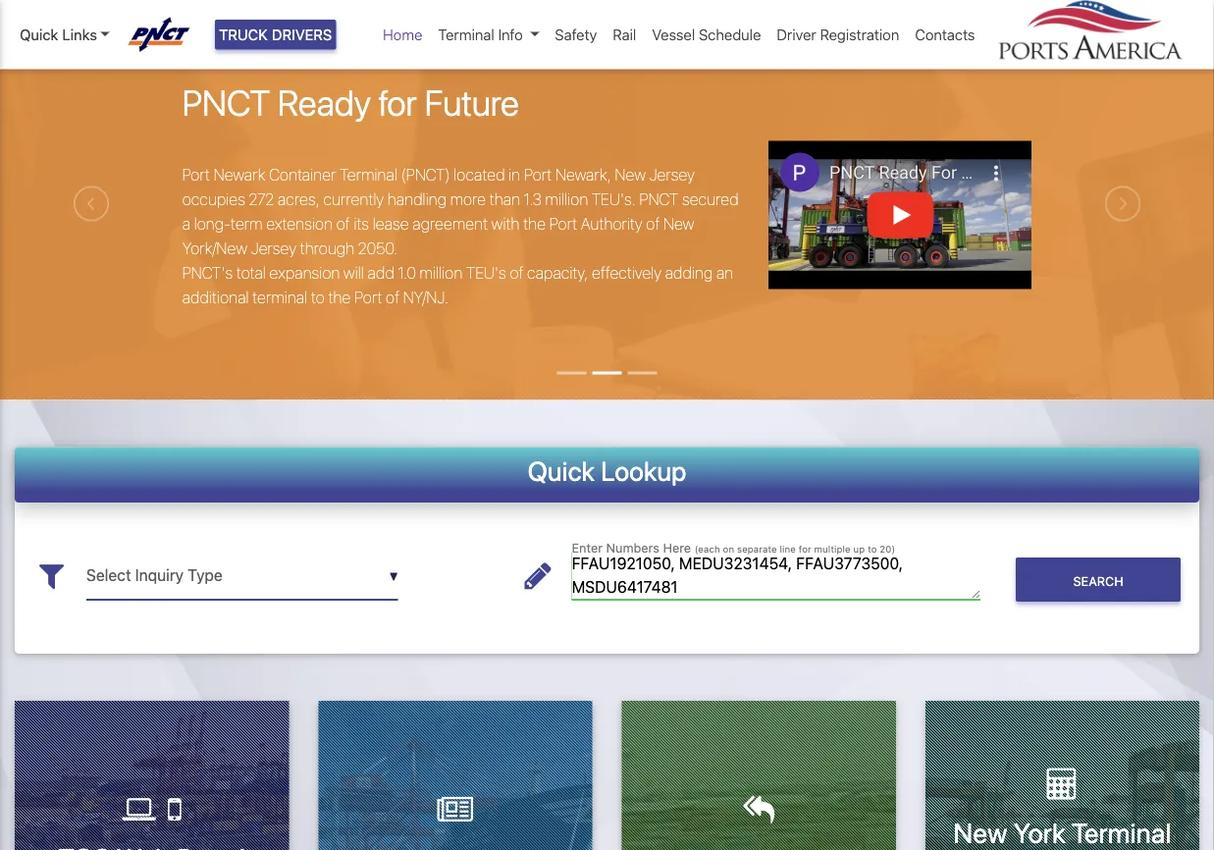 Task type: locate. For each thing, give the bounding box(es) containing it.
terminal up tariff
[[1072, 817, 1172, 850]]

capacity,
[[527, 264, 589, 283]]

0 vertical spatial million
[[545, 191, 588, 209]]

terminal
[[253, 289, 308, 307]]

effectively
[[592, 264, 662, 283]]

1 vertical spatial million
[[420, 264, 463, 283]]

in
[[509, 166, 521, 185]]

to down expansion
[[311, 289, 325, 307]]

1 horizontal spatial terminal
[[438, 26, 495, 43]]

rail
[[613, 26, 637, 43]]

1 vertical spatial the
[[328, 289, 351, 307]]

new inside new york terminal conference tariff
[[954, 817, 1008, 850]]

of right teu's
[[510, 264, 524, 283]]

agreement
[[413, 215, 488, 234]]

0 vertical spatial the
[[524, 215, 546, 234]]

0 vertical spatial new
[[615, 166, 646, 185]]

located
[[454, 166, 505, 185]]

None text field
[[86, 553, 398, 601]]

port up occupies
[[182, 166, 210, 185]]

through
[[300, 240, 355, 258]]

0 horizontal spatial terminal
[[340, 166, 398, 185]]

pnct down truck
[[182, 81, 270, 123]]

of right authority at the top of page
[[646, 215, 660, 234]]

to
[[311, 289, 325, 307], [868, 544, 877, 555]]

0 vertical spatial pnct
[[182, 81, 270, 123]]

to inside enter numbers here (each on separate line for multiple up to 20)
[[868, 544, 877, 555]]

contacts link
[[908, 16, 983, 53]]

to right up
[[868, 544, 877, 555]]

the down will
[[328, 289, 351, 307]]

terminal left info
[[438, 26, 495, 43]]

2 vertical spatial new
[[954, 817, 1008, 850]]

extension
[[266, 215, 333, 234]]

2 vertical spatial terminal
[[1072, 817, 1172, 850]]

of
[[336, 215, 350, 234], [646, 215, 660, 234], [510, 264, 524, 283], [386, 289, 400, 307]]

0 vertical spatial jersey
[[650, 166, 695, 185]]

ready
[[278, 81, 371, 123]]

vessel
[[652, 26, 695, 43]]

port
[[182, 166, 210, 185], [524, 166, 552, 185], [550, 215, 578, 234], [354, 289, 382, 307]]

jersey up secured
[[650, 166, 695, 185]]

1 vertical spatial jersey
[[251, 240, 296, 258]]

the
[[524, 215, 546, 234], [328, 289, 351, 307]]

2 horizontal spatial new
[[954, 817, 1008, 850]]

new york terminal conference tariff
[[954, 817, 1172, 850]]

jersey
[[650, 166, 695, 185], [251, 240, 296, 258]]

handling
[[388, 191, 447, 209]]

0 horizontal spatial pnct
[[182, 81, 270, 123]]

truck drivers
[[219, 26, 332, 43]]

1 horizontal spatial for
[[799, 544, 812, 555]]

million up ny/nj.
[[420, 264, 463, 283]]

million
[[545, 191, 588, 209], [420, 264, 463, 283]]

terminal
[[438, 26, 495, 43], [340, 166, 398, 185], [1072, 817, 1172, 850]]

0 horizontal spatial for
[[379, 81, 417, 123]]

2 horizontal spatial terminal
[[1072, 817, 1172, 850]]

1.0
[[398, 264, 416, 283]]

lookup
[[601, 456, 687, 487]]

(pnct)
[[401, 166, 450, 185]]

port right in
[[524, 166, 552, 185]]

new down secured
[[664, 215, 695, 234]]

enter
[[572, 541, 603, 555]]

1 vertical spatial for
[[799, 544, 812, 555]]

new
[[615, 166, 646, 185], [664, 215, 695, 234], [954, 817, 1008, 850]]

new up conference
[[954, 817, 1008, 850]]

home link
[[375, 16, 431, 53]]

quick inside quick links link
[[20, 26, 58, 43]]

teu's
[[466, 264, 506, 283]]

0 vertical spatial for
[[379, 81, 417, 123]]

quick left links
[[20, 26, 58, 43]]

0 vertical spatial terminal
[[438, 26, 495, 43]]

quick links
[[20, 26, 97, 43]]

1 horizontal spatial pnct
[[640, 191, 679, 209]]

vessel schedule
[[652, 26, 761, 43]]

1 vertical spatial to
[[868, 544, 877, 555]]

the down 1.3
[[524, 215, 546, 234]]

1 vertical spatial terminal
[[340, 166, 398, 185]]

quick up enter
[[528, 456, 595, 487]]

quick for quick lookup
[[528, 456, 595, 487]]

driver
[[777, 26, 817, 43]]

for inside enter numbers here (each on separate line for multiple up to 20)
[[799, 544, 812, 555]]

1 vertical spatial quick
[[528, 456, 595, 487]]

0 vertical spatial quick
[[20, 26, 58, 43]]

20)
[[880, 544, 896, 555]]

0 horizontal spatial new
[[615, 166, 646, 185]]

newark
[[214, 166, 266, 185]]

1 vertical spatial pnct
[[640, 191, 679, 209]]

0 horizontal spatial jersey
[[251, 240, 296, 258]]

of down 'add'
[[386, 289, 400, 307]]

pnct
[[182, 81, 270, 123], [640, 191, 679, 209]]

None text field
[[572, 553, 981, 601]]

1 horizontal spatial to
[[868, 544, 877, 555]]

0 horizontal spatial million
[[420, 264, 463, 283]]

▼
[[389, 570, 398, 584]]

acres,
[[278, 191, 320, 209]]

lease
[[373, 215, 409, 234]]

newark,
[[556, 166, 612, 185]]

1 horizontal spatial new
[[664, 215, 695, 234]]

for right line
[[799, 544, 812, 555]]

0 vertical spatial to
[[311, 289, 325, 307]]

for down home link on the top
[[379, 81, 417, 123]]

contacts
[[916, 26, 976, 43]]

terminal up currently
[[340, 166, 398, 185]]

quick for quick links
[[20, 26, 58, 43]]

0 horizontal spatial to
[[311, 289, 325, 307]]

long-
[[194, 215, 231, 234]]

info
[[498, 26, 523, 43]]

with
[[492, 215, 520, 234]]

pnct right "teu's."
[[640, 191, 679, 209]]

teu's.
[[592, 191, 636, 209]]

new up "teu's."
[[615, 166, 646, 185]]

quick
[[20, 26, 58, 43], [528, 456, 595, 487]]

0 horizontal spatial the
[[328, 289, 351, 307]]

1 horizontal spatial quick
[[528, 456, 595, 487]]

for
[[379, 81, 417, 123], [799, 544, 812, 555]]

alert
[[0, 0, 1215, 8]]

0 horizontal spatial quick
[[20, 26, 58, 43]]

an
[[717, 264, 734, 283]]

registration
[[821, 26, 900, 43]]

jersey up total
[[251, 240, 296, 258]]

million down "newark,"
[[545, 191, 588, 209]]

1 horizontal spatial the
[[524, 215, 546, 234]]



Task type: vqa. For each thing, say whether or not it's contained in the screenshot.
handling
yes



Task type: describe. For each thing, give the bounding box(es) containing it.
container
[[269, 166, 336, 185]]

here
[[663, 541, 691, 555]]

vessel schedule link
[[645, 16, 769, 53]]

1 vertical spatial new
[[664, 215, 695, 234]]

york
[[1014, 817, 1066, 850]]

secured
[[682, 191, 739, 209]]

ny/nj.
[[403, 289, 449, 307]]

adding
[[665, 264, 713, 283]]

separate
[[737, 544, 777, 555]]

truck
[[219, 26, 268, 43]]

search button
[[1017, 559, 1181, 603]]

occupies
[[182, 191, 245, 209]]

1.3
[[524, 191, 542, 209]]

its
[[354, 215, 369, 234]]

quick lookup
[[528, 456, 687, 487]]

pnct's
[[182, 264, 233, 283]]

truck drivers link
[[215, 20, 336, 50]]

schedule
[[699, 26, 761, 43]]

numbers
[[607, 541, 660, 555]]

future
[[425, 81, 519, 123]]

pnct ready for future
[[182, 81, 519, 123]]

terminal inside new york terminal conference tariff
[[1072, 817, 1172, 850]]

272
[[249, 191, 274, 209]]

to inside port newark container terminal (pnct) located in port newark, new jersey occupies 272 acres, currently handling more than 1.3 million teu's.                                 pnct secured a long-term extension of its lease agreement with the port authority of new york/new jersey through 2050. pnct's total expansion will add 1.0 million teu's of capacity,                                 effectively adding an additional terminal to the port of ny/nj.
[[311, 289, 325, 307]]

pnct inside port newark container terminal (pnct) located in port newark, new jersey occupies 272 acres, currently handling more than 1.3 million teu's.                                 pnct secured a long-term extension of its lease agreement with the port authority of new york/new jersey through 2050. pnct's total expansion will add 1.0 million teu's of capacity,                                 effectively adding an additional terminal to the port of ny/nj.
[[640, 191, 679, 209]]

terminal info link
[[431, 16, 547, 53]]

currently
[[323, 191, 384, 209]]

tariff
[[1105, 850, 1164, 850]]

than
[[490, 191, 521, 209]]

links
[[62, 26, 97, 43]]

more
[[450, 191, 486, 209]]

1 horizontal spatial million
[[545, 191, 588, 209]]

york/new
[[182, 240, 247, 258]]

up
[[854, 544, 865, 555]]

home
[[383, 26, 423, 43]]

driver registration
[[777, 26, 900, 43]]

quick links link
[[20, 24, 110, 46]]

port down 'add'
[[354, 289, 382, 307]]

driver registration link
[[769, 16, 908, 53]]

rail link
[[605, 16, 645, 53]]

terminal info
[[438, 26, 523, 43]]

conference
[[962, 850, 1099, 850]]

enter numbers here (each on separate line for multiple up to 20)
[[572, 541, 896, 555]]

on
[[723, 544, 735, 555]]

1 horizontal spatial jersey
[[650, 166, 695, 185]]

safety
[[555, 26, 597, 43]]

port left authority at the top of page
[[550, 215, 578, 234]]

total
[[236, 264, 266, 283]]

will
[[344, 264, 364, 283]]

terminal inside port newark container terminal (pnct) located in port newark, new jersey occupies 272 acres, currently handling more than 1.3 million teu's.                                 pnct secured a long-term extension of its lease agreement with the port authority of new york/new jersey through 2050. pnct's total expansion will add 1.0 million teu's of capacity,                                 effectively adding an additional terminal to the port of ny/nj.
[[340, 166, 398, 185]]

2050.
[[358, 240, 398, 258]]

line
[[780, 544, 796, 555]]

multiple
[[815, 544, 851, 555]]

drivers
[[272, 26, 332, 43]]

(each
[[695, 544, 720, 555]]

a
[[182, 215, 190, 234]]

safety link
[[547, 16, 605, 53]]

search
[[1074, 574, 1124, 589]]

of left its
[[336, 215, 350, 234]]

port newark container terminal (pnct) located in port newark, new jersey occupies 272 acres, currently handling more than 1.3 million teu's.                                 pnct secured a long-term extension of its lease agreement with the port authority of new york/new jersey through 2050. pnct's total expansion will add 1.0 million teu's of capacity,                                 effectively adding an additional terminal to the port of ny/nj.
[[182, 166, 739, 307]]

pnct ready for future image
[[0, 8, 1215, 511]]

additional
[[182, 289, 249, 307]]

term
[[231, 215, 263, 234]]

add
[[368, 264, 395, 283]]

expansion
[[270, 264, 340, 283]]

authority
[[581, 215, 643, 234]]



